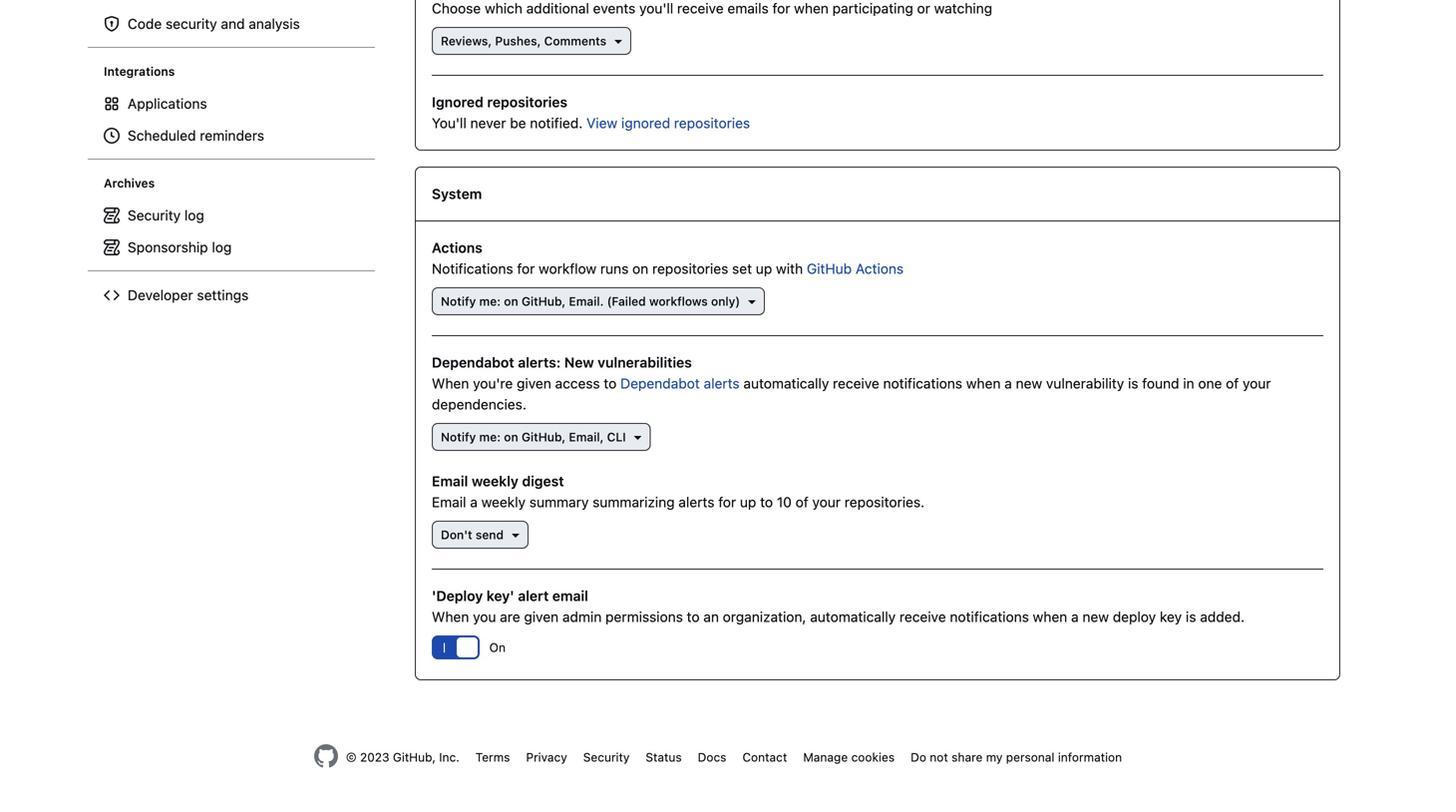 Task type: vqa. For each thing, say whether or not it's contained in the screenshot.
Fork this repository
no



Task type: locate. For each thing, give the bounding box(es) containing it.
a for when
[[1005, 375, 1013, 392]]

0 horizontal spatial new
[[1016, 375, 1043, 392]]

archives list
[[96, 200, 367, 263]]

a for email
[[470, 494, 478, 510]]

automatically inside 'deploy key' alert email when you are given admin permissions to an organization, automatically receive notifications when a new deploy key is added.
[[810, 609, 896, 625]]

code image
[[104, 287, 120, 303]]

deploy
[[1113, 609, 1157, 625]]

do not share my personal information
[[911, 750, 1123, 764]]

status link
[[646, 750, 682, 764]]

inc.
[[439, 750, 460, 764]]

0 vertical spatial triangle down image
[[611, 33, 627, 49]]

when inside 'deploy key' alert email when you are given admin permissions to an organization, automatically receive notifications when a new deploy key is added.
[[432, 609, 469, 625]]

dependabot alerts link
[[621, 375, 740, 392]]

1 vertical spatial github,
[[522, 430, 566, 444]]

when down 'deploy
[[432, 609, 469, 625]]

given down alerts:
[[517, 375, 552, 392]]

1 vertical spatial actions
[[856, 260, 904, 277]]

be
[[510, 115, 526, 131]]

weekly
[[472, 473, 519, 489], [482, 494, 526, 510]]

of inside email weekly digest email a weekly summary summarizing alerts for up to 10 of your repositories.
[[796, 494, 809, 510]]

0 vertical spatial on
[[633, 260, 649, 277]]

notifications
[[432, 260, 513, 277]]

repositories right ignored
[[674, 115, 750, 131]]

1 vertical spatial triangle down image
[[630, 429, 646, 445]]

receive
[[677, 0, 724, 16], [833, 375, 880, 392], [900, 609, 946, 625]]

to inside 'deploy key' alert email when you are given admin permissions to an organization, automatically receive notifications when a new deploy key is added.
[[687, 609, 700, 625]]

1 horizontal spatial a
[[1005, 375, 1013, 392]]

1 vertical spatial dependabot
[[621, 375, 700, 392]]

triangle down image for github actions
[[745, 293, 760, 309]]

0 vertical spatial alerts
[[704, 375, 740, 392]]

0 vertical spatial of
[[1226, 375, 1239, 392]]

1 vertical spatial me:
[[479, 430, 501, 444]]

0 horizontal spatial log
[[185, 207, 204, 223]]

receive inside 'deploy key' alert email when you are given admin permissions to an organization, automatically receive notifications when a new deploy key is added.
[[900, 609, 946, 625]]

weekly left digest
[[472, 473, 519, 489]]

triangle down image right send
[[508, 527, 524, 543]]

github, left email, at bottom
[[522, 430, 566, 444]]

github, for when you're given access to
[[522, 430, 566, 444]]

me: down dependencies.
[[479, 430, 501, 444]]

of right one
[[1226, 375, 1239, 392]]

a left deploy
[[1072, 609, 1079, 625]]

repositories.
[[845, 494, 925, 510]]

2 notify from the top
[[441, 430, 476, 444]]

code
[[128, 15, 162, 32]]

1 horizontal spatial dependabot
[[621, 375, 700, 392]]

triangle down image right cli
[[630, 429, 646, 445]]

actions up the notifications
[[432, 239, 483, 256]]

is
[[1128, 375, 1139, 392], [1186, 609, 1197, 625]]

actions right github
[[856, 260, 904, 277]]

manage cookies button
[[803, 748, 895, 766]]

dependabot down vulnerabilities
[[621, 375, 700, 392]]

triangle down image down events on the top left
[[611, 33, 627, 49]]

of
[[1226, 375, 1239, 392], [796, 494, 809, 510]]

notifications inside automatically receive notifications when a new vulnerability is found in one of your dependencies.
[[884, 375, 963, 392]]

developer settings link
[[96, 279, 367, 311]]

2023
[[360, 750, 390, 764]]

me: for notifications for workflow runs on repositories set up with
[[479, 294, 501, 308]]

0 vertical spatial github,
[[522, 294, 566, 308]]

1 vertical spatial notifications
[[950, 609, 1030, 625]]

1 vertical spatial when
[[967, 375, 1001, 392]]

0 vertical spatial security
[[128, 207, 181, 223]]

0 horizontal spatial triangle down image
[[508, 527, 524, 543]]

1 vertical spatial up
[[740, 494, 757, 510]]

1 vertical spatial triangle down image
[[508, 527, 524, 543]]

terms link
[[476, 750, 510, 764]]

a inside email weekly digest email a weekly summary summarizing alerts for up to 10 of your repositories.
[[470, 494, 478, 510]]

0 vertical spatial weekly
[[472, 473, 519, 489]]

me: down the notifications
[[479, 294, 501, 308]]

status
[[646, 750, 682, 764]]

me: for when you're given access to
[[479, 430, 501, 444]]

2 vertical spatial on
[[504, 430, 519, 444]]

when
[[432, 375, 469, 392], [432, 609, 469, 625]]

0 vertical spatial notifications
[[884, 375, 963, 392]]

in
[[1184, 375, 1195, 392]]

triangle down image inside reviews, pushes, comments popup button
[[611, 33, 627, 49]]

(
[[607, 294, 612, 308]]

0 vertical spatial log
[[185, 207, 204, 223]]

security for security log
[[128, 207, 181, 223]]

2 horizontal spatial receive
[[900, 609, 946, 625]]

0 horizontal spatial dependabot
[[432, 354, 515, 371]]

1 horizontal spatial your
[[1243, 375, 1272, 392]]

for
[[773, 0, 791, 16], [517, 260, 535, 277], [719, 494, 737, 510]]

1 horizontal spatial actions
[[856, 260, 904, 277]]

on right "runs"
[[633, 260, 649, 277]]

0 vertical spatial for
[[773, 0, 791, 16]]

log for security log
[[185, 207, 204, 223]]

sponsorship log
[[128, 239, 232, 255]]

1 horizontal spatial to
[[687, 609, 700, 625]]

1 horizontal spatial receive
[[833, 375, 880, 392]]

1 horizontal spatial security
[[583, 750, 630, 764]]

a inside 'deploy key' alert email when you are given admin permissions to an organization, automatically receive notifications when a new deploy key is added.
[[1072, 609, 1079, 625]]

your right "10"
[[813, 494, 841, 510]]

2 vertical spatial to
[[687, 609, 700, 625]]

notify down the notifications
[[441, 294, 476, 308]]

1 vertical spatial security
[[583, 750, 630, 764]]

github, left inc.
[[393, 750, 436, 764]]

1 horizontal spatial for
[[719, 494, 737, 510]]

summarizing
[[593, 494, 675, 510]]

for right the emails in the top of the page
[[773, 0, 791, 16]]

dependabot alerts: new vulnerabilities
[[432, 354, 692, 371]]

code security and analysis link
[[96, 8, 367, 40]]

system
[[432, 186, 482, 202]]

1 vertical spatial new
[[1083, 609, 1109, 625]]

0 vertical spatial to
[[604, 375, 617, 392]]

0 vertical spatial actions
[[432, 239, 483, 256]]

to inside email weekly digest email a weekly summary summarizing alerts for up to 10 of your repositories.
[[760, 494, 773, 510]]

1 horizontal spatial is
[[1186, 609, 1197, 625]]

for left workflow
[[517, 260, 535, 277]]

events
[[593, 0, 636, 16]]

triangle down image
[[745, 293, 760, 309], [630, 429, 646, 445]]

0 vertical spatial a
[[1005, 375, 1013, 392]]

log up sponsorship log
[[185, 207, 204, 223]]

triangle down image
[[611, 33, 627, 49], [508, 527, 524, 543]]

triangle down image for dependabot alerts
[[630, 429, 646, 445]]

triangle down image right )
[[745, 293, 760, 309]]

0 vertical spatial is
[[1128, 375, 1139, 392]]

automatically receive notifications when a new vulnerability is found in one of your dependencies.
[[432, 375, 1272, 413]]

view ignored repositories link
[[587, 115, 750, 131]]

1 vertical spatial to
[[760, 494, 773, 510]]

1 vertical spatial on
[[504, 294, 519, 308]]

privacy
[[526, 750, 567, 764]]

up
[[756, 260, 773, 277], [740, 494, 757, 510]]

repositories up workflows
[[653, 260, 729, 277]]

summary
[[530, 494, 589, 510]]

github, down workflow
[[522, 294, 566, 308]]

1 vertical spatial alerts
[[679, 494, 715, 510]]

1 vertical spatial a
[[470, 494, 478, 510]]

dependabot up you're
[[432, 354, 515, 371]]

1 vertical spatial for
[[517, 260, 535, 277]]

a inside automatically receive notifications when a new vulnerability is found in one of your dependencies.
[[1005, 375, 1013, 392]]

1 vertical spatial is
[[1186, 609, 1197, 625]]

0 vertical spatial triangle down image
[[745, 293, 760, 309]]

.
[[600, 294, 604, 308]]

© 2023 github, inc.
[[346, 750, 460, 764]]

2 vertical spatial when
[[1033, 609, 1068, 625]]

0 vertical spatial when
[[432, 375, 469, 392]]

1 horizontal spatial of
[[1226, 375, 1239, 392]]

given down alert
[[524, 609, 559, 625]]

on down the notifications
[[504, 294, 519, 308]]

are
[[500, 609, 520, 625]]

notify
[[441, 294, 476, 308], [441, 430, 476, 444]]

0 vertical spatial automatically
[[744, 375, 829, 392]]

found
[[1143, 375, 1180, 392]]

is right key
[[1186, 609, 1197, 625]]

alerts down only in the top of the page
[[704, 375, 740, 392]]

to left "10"
[[760, 494, 773, 510]]

vulnerability
[[1047, 375, 1125, 392]]

2 horizontal spatial to
[[760, 494, 773, 510]]

1 vertical spatial receive
[[833, 375, 880, 392]]

on for actions
[[504, 294, 519, 308]]

0 horizontal spatial for
[[517, 260, 535, 277]]

1 vertical spatial when
[[432, 609, 469, 625]]

on down dependencies.
[[504, 430, 519, 444]]

security inside archives list
[[128, 207, 181, 223]]

with
[[776, 260, 803, 277]]

0 horizontal spatial actions
[[432, 239, 483, 256]]

and
[[221, 15, 245, 32]]

apps image
[[104, 96, 120, 112]]

is inside 'deploy key' alert email when you are given admin permissions to an organization, automatically receive notifications when a new deploy key is added.
[[1186, 609, 1197, 625]]

1 notify from the top
[[441, 294, 476, 308]]

0 horizontal spatial triangle down image
[[630, 429, 646, 445]]

notify down dependencies.
[[441, 430, 476, 444]]

of right "10"
[[796, 494, 809, 510]]

2 when from the top
[[432, 609, 469, 625]]

new left deploy
[[1083, 609, 1109, 625]]

1 horizontal spatial log
[[212, 239, 232, 255]]

view
[[587, 115, 618, 131]]

0 vertical spatial your
[[1243, 375, 1272, 392]]

0 vertical spatial me:
[[479, 294, 501, 308]]

access
[[555, 375, 600, 392]]

2 vertical spatial a
[[1072, 609, 1079, 625]]

1 horizontal spatial new
[[1083, 609, 1109, 625]]

'deploy
[[432, 588, 483, 604]]

triangle down image inside don't send popup button
[[508, 527, 524, 543]]

on
[[490, 641, 506, 655]]

to left the an
[[687, 609, 700, 625]]

0 horizontal spatial a
[[470, 494, 478, 510]]

is left found
[[1128, 375, 1139, 392]]

1 me: from the top
[[479, 294, 501, 308]]

log image
[[104, 239, 120, 255]]

email
[[569, 294, 600, 308], [432, 473, 468, 489], [432, 494, 466, 510]]

2 vertical spatial github,
[[393, 750, 436, 764]]

1 horizontal spatial when
[[967, 375, 1001, 392]]

weekly up send
[[482, 494, 526, 510]]

manage
[[803, 750, 848, 764]]

0 vertical spatial given
[[517, 375, 552, 392]]

up inside actions notifications for workflow runs on repositories set up with github actions
[[756, 260, 773, 277]]

on inside actions notifications for workflow runs on repositories set up with github actions
[[633, 260, 649, 277]]

integrations list
[[96, 88, 367, 152]]

given
[[517, 375, 552, 392], [524, 609, 559, 625]]

2 vertical spatial for
[[719, 494, 737, 510]]

up right set
[[756, 260, 773, 277]]

which
[[485, 0, 523, 16]]

notify me: on github, email, cli
[[441, 430, 626, 444]]

triangle down image for don't send
[[508, 527, 524, 543]]

for left "10"
[[719, 494, 737, 510]]

1 horizontal spatial triangle down image
[[611, 33, 627, 49]]

0 horizontal spatial receive
[[677, 0, 724, 16]]

security up sponsorship
[[128, 207, 181, 223]]

1 vertical spatial automatically
[[810, 609, 896, 625]]

scheduled reminders link
[[96, 120, 367, 152]]

2 vertical spatial email
[[432, 494, 466, 510]]

new left vulnerability
[[1016, 375, 1043, 392]]

to right access
[[604, 375, 617, 392]]

log down 'security log' link
[[212, 239, 232, 255]]

0 horizontal spatial is
[[1128, 375, 1139, 392]]

developer settings
[[128, 287, 249, 303]]

0 vertical spatial up
[[756, 260, 773, 277]]

notifications inside 'deploy key' alert email when you are given admin permissions to an organization, automatically receive notifications when a new deploy key is added.
[[950, 609, 1030, 625]]

2 vertical spatial repositories
[[653, 260, 729, 277]]

1 vertical spatial notify
[[441, 430, 476, 444]]

a up don't send
[[470, 494, 478, 510]]

when inside automatically receive notifications when a new vulnerability is found in one of your dependencies.
[[967, 375, 1001, 392]]

2 me: from the top
[[479, 430, 501, 444]]

alerts right summarizing
[[679, 494, 715, 510]]

©
[[346, 750, 357, 764]]

dependabot
[[432, 354, 515, 371], [621, 375, 700, 392]]

2 horizontal spatial a
[[1072, 609, 1079, 625]]

0 vertical spatial new
[[1016, 375, 1043, 392]]

contact
[[743, 750, 788, 764]]

2 horizontal spatial when
[[1033, 609, 1068, 625]]

developer
[[128, 287, 193, 303]]

when up dependencies.
[[432, 375, 469, 392]]

1 vertical spatial of
[[796, 494, 809, 510]]

0 vertical spatial notify
[[441, 294, 476, 308]]

sponsorship log link
[[96, 231, 367, 263]]

0 horizontal spatial security
[[128, 207, 181, 223]]

your right one
[[1243, 375, 1272, 392]]

key'
[[487, 588, 515, 604]]

up left "10"
[[740, 494, 757, 510]]

repositories
[[487, 94, 568, 110], [674, 115, 750, 131], [653, 260, 729, 277]]

1 vertical spatial log
[[212, 239, 232, 255]]

1 vertical spatial given
[[524, 609, 559, 625]]

1 vertical spatial weekly
[[482, 494, 526, 510]]

repositories inside actions notifications for workflow runs on repositories set up with github actions
[[653, 260, 729, 277]]

0 horizontal spatial your
[[813, 494, 841, 510]]

0 horizontal spatial of
[[796, 494, 809, 510]]

security left status link
[[583, 750, 630, 764]]

1 vertical spatial repositories
[[674, 115, 750, 131]]

1 vertical spatial your
[[813, 494, 841, 510]]

triangle down image for reviews, pushes, comments
[[611, 33, 627, 49]]

share
[[952, 750, 983, 764]]

a left vulnerability
[[1005, 375, 1013, 392]]

terms
[[476, 750, 510, 764]]

repositories up the be
[[487, 94, 568, 110]]

0 vertical spatial when
[[794, 0, 829, 16]]

1 horizontal spatial triangle down image
[[745, 293, 760, 309]]

watching
[[935, 0, 993, 16]]

2 vertical spatial receive
[[900, 609, 946, 625]]



Task type: describe. For each thing, give the bounding box(es) containing it.
your inside email weekly digest email a weekly summary summarizing alerts for up to 10 of your repositories.
[[813, 494, 841, 510]]

1 vertical spatial email
[[432, 473, 468, 489]]

don't send button
[[432, 521, 529, 549]]

alerts:
[[518, 354, 561, 371]]

new
[[565, 354, 594, 371]]

when inside 'deploy key' alert email when you are given admin permissions to an organization, automatically receive notifications when a new deploy key is added.
[[1033, 609, 1068, 625]]

information
[[1058, 750, 1123, 764]]

reviews, pushes, comments button
[[432, 27, 632, 55]]

automatically inside automatically receive notifications when a new vulnerability is found in one of your dependencies.
[[744, 375, 829, 392]]

added.
[[1201, 609, 1245, 625]]

privacy link
[[526, 750, 567, 764]]

manage cookies
[[803, 750, 895, 764]]

security for security link
[[583, 750, 630, 764]]

email,
[[569, 430, 604, 444]]

)
[[736, 294, 741, 308]]

choose which additional events you'll receive emails for when participating or watching
[[432, 0, 993, 16]]

settings
[[197, 287, 249, 303]]

send
[[476, 528, 504, 542]]

don't
[[441, 528, 473, 542]]

of inside automatically receive notifications when a new vulnerability is found in one of your dependencies.
[[1226, 375, 1239, 392]]

reviews,
[[441, 34, 492, 48]]

1 when from the top
[[432, 375, 469, 392]]

additional
[[526, 0, 589, 16]]

ignored
[[432, 94, 484, 110]]

new inside 'deploy key' alert email when you are given admin permissions to an organization, automatically receive notifications when a new deploy key is added.
[[1083, 609, 1109, 625]]

scheduled
[[128, 127, 196, 144]]

you'll
[[640, 0, 674, 16]]

alert
[[518, 588, 549, 604]]

comments
[[544, 34, 607, 48]]

permissions
[[606, 609, 683, 625]]

email
[[553, 588, 589, 604]]

reviews, pushes, comments
[[441, 34, 607, 48]]

digest
[[522, 473, 564, 489]]

don't send
[[441, 528, 504, 542]]

for inside email weekly digest email a weekly summary summarizing alerts for up to 10 of your repositories.
[[719, 494, 737, 510]]

never
[[471, 115, 506, 131]]

set
[[732, 260, 752, 277]]

actions notifications for workflow runs on repositories set up with github actions
[[432, 239, 904, 277]]

you're
[[473, 375, 513, 392]]

docs
[[698, 750, 727, 764]]

do not share my personal information button
[[911, 748, 1123, 766]]

choose
[[432, 0, 481, 16]]

0 vertical spatial repositories
[[487, 94, 568, 110]]

for inside actions notifications for workflow runs on repositories set up with github actions
[[517, 260, 535, 277]]

notify for when you're given access to
[[441, 430, 476, 444]]

personal
[[1007, 750, 1055, 764]]

you
[[473, 609, 496, 625]]

given inside 'deploy key' alert email when you are given admin permissions to an organization, automatically receive notifications when a new deploy key is added.
[[524, 609, 559, 625]]

contact link
[[743, 750, 788, 764]]

code security and analysis
[[128, 15, 300, 32]]

sponsorship
[[128, 239, 208, 255]]

shield lock image
[[104, 16, 120, 32]]

security
[[166, 15, 217, 32]]

email weekly digest email a weekly summary summarizing alerts for up to 10 of your repositories.
[[432, 473, 925, 510]]

0 horizontal spatial to
[[604, 375, 617, 392]]

ignored repositories you'll never be notified. view ignored repositories
[[432, 94, 750, 131]]

you'll
[[432, 115, 467, 131]]

workflow
[[539, 260, 597, 277]]

receive inside automatically receive notifications when a new vulnerability is found in one of your dependencies.
[[833, 375, 880, 392]]

participating
[[833, 0, 914, 16]]

cookies
[[852, 750, 895, 764]]

on for dependabot alerts: new vulnerabilities
[[504, 430, 519, 444]]

ignored
[[622, 115, 671, 131]]

emails
[[728, 0, 769, 16]]

my
[[986, 750, 1003, 764]]

github
[[807, 260, 852, 277]]

10
[[777, 494, 792, 510]]

vulnerabilities
[[598, 354, 692, 371]]

0 vertical spatial receive
[[677, 0, 724, 16]]

homepage image
[[314, 744, 338, 768]]

cli
[[607, 430, 626, 444]]

one
[[1199, 375, 1223, 392]]

0 vertical spatial dependabot
[[432, 354, 515, 371]]

admin
[[563, 609, 602, 625]]

log image
[[104, 207, 120, 223]]

runs
[[601, 260, 629, 277]]

archives
[[104, 176, 155, 190]]

up inside email weekly digest email a weekly summary summarizing alerts for up to 10 of your repositories.
[[740, 494, 757, 510]]

notified.
[[530, 115, 583, 131]]

not
[[930, 750, 949, 764]]

clock image
[[104, 128, 120, 144]]

notify for notifications for workflow runs on repositories set up with
[[441, 294, 476, 308]]

organization,
[[723, 609, 807, 625]]

do
[[911, 750, 927, 764]]

security log link
[[96, 200, 367, 231]]

pushes,
[[495, 34, 541, 48]]

integrations
[[104, 64, 175, 78]]

security log
[[128, 207, 204, 223]]

your inside automatically receive notifications when a new vulnerability is found in one of your dependencies.
[[1243, 375, 1272, 392]]

log for sponsorship log
[[212, 239, 232, 255]]

workflows
[[649, 294, 708, 308]]

dependencies.
[[432, 396, 527, 413]]

alerts inside email weekly digest email a weekly summary summarizing alerts for up to 10 of your repositories.
[[679, 494, 715, 510]]

github, for notifications for workflow runs on repositories set up with
[[522, 294, 566, 308]]

notify me: on github, email . ( failed workflows only )
[[441, 294, 741, 308]]

scheduled reminders
[[128, 127, 264, 144]]

2 horizontal spatial for
[[773, 0, 791, 16]]

'deploy key' alert email when you are given admin permissions to an organization, automatically receive notifications when a new deploy key is added.
[[432, 588, 1245, 625]]

new inside automatically receive notifications when a new vulnerability is found in one of your dependencies.
[[1016, 375, 1043, 392]]

only
[[711, 294, 736, 308]]

when you're given access to dependabot alerts
[[432, 375, 740, 392]]

is inside automatically receive notifications when a new vulnerability is found in one of your dependencies.
[[1128, 375, 1139, 392]]

github actions link
[[807, 260, 904, 277]]

0 horizontal spatial when
[[794, 0, 829, 16]]

key
[[1160, 609, 1183, 625]]

0 vertical spatial email
[[569, 294, 600, 308]]



